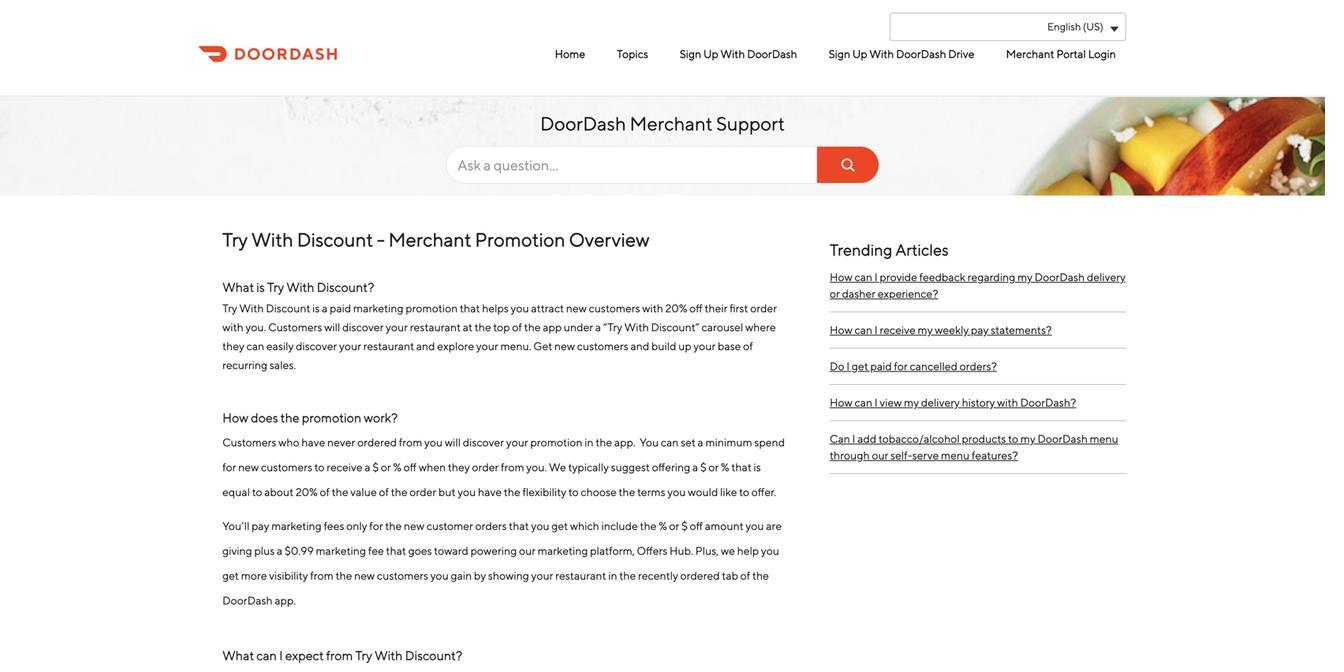 Task type: describe. For each thing, give the bounding box(es) containing it.
who
[[279, 436, 299, 449]]

get
[[534, 340, 552, 353]]

merchant inside menu
[[1006, 47, 1055, 60]]

products
[[962, 432, 1006, 445]]

sign up with doordash link
[[676, 41, 801, 67]]

they inside the what is try with discount? try with discount is a paid marketing promotion that helps you attract new customers with 20% off their first order with you. customers will discover your restaurant at the top of the app under a "try with discount" carousel where they can easily discover your restaurant and explore your menu. get new customers and build up your base of recurring sales.
[[222, 340, 244, 353]]

showing
[[488, 569, 529, 582]]

can for how can i view my delivery history with doordash?
[[855, 396, 873, 409]]

platform,
[[590, 544, 635, 557]]

2 horizontal spatial %
[[721, 461, 729, 474]]

0 horizontal spatial merchant
[[389, 228, 471, 251]]

0 vertical spatial discover
[[342, 321, 384, 334]]

drive
[[948, 47, 975, 60]]

you left the gain
[[430, 569, 449, 582]]

in inside you'll pay marketing fees only for the new customer orders that you get which include the % or $ off amount you are giving plus a $0.99 marketing fee that goes toward powering our marketing platform, offers hub. plus, we help you get more visibility from the new customers you gain by showing your restaurant in the recently ordered tab of the doordash app.
[[608, 569, 617, 582]]

when
[[419, 461, 446, 474]]

of right value
[[379, 485, 389, 498]]

customers down the "try
[[577, 340, 629, 353]]

fee
[[368, 544, 384, 557]]

doordash inside you'll pay marketing fees only for the new customer orders that you get which include the % or $ off amount you are giving plus a $0.99 marketing fee that goes toward powering our marketing platform, offers hub. plus, we help you get more visibility from the new customers you gain by showing your restaurant in the recently ordered tab of the doordash app.
[[222, 594, 273, 607]]

my right view
[[904, 396, 919, 409]]

how can i view my delivery history with doordash? link
[[830, 385, 1127, 421]]

discover inside customers who have never ordered from you will discover your promotion in the app.  you can set a minimum spend for new customers to receive a $ or % off when they order from you. we typically suggest offering a $ or % that is equal to about 20% of the value of the order but you have the flexibility to choose the terms you would like to offer.
[[463, 436, 504, 449]]

off inside you'll pay marketing fees only for the new customer orders that you get which include the % or $ off amount you are giving plus a $0.99 marketing fee that goes toward powering our marketing platform, offers hub. plus, we help you get more visibility from the new customers you gain by showing your restaurant in the recently ordered tab of the doordash app.
[[690, 520, 703, 533]]

you right terms
[[668, 485, 686, 498]]

that inside customers who have never ordered from you will discover your promotion in the app.  you can set a minimum spend for new customers to receive a $ or % off when they order from you. we typically suggest offering a $ or % that is equal to about 20% of the value of the order but you have the flexibility to choose the terms you would like to offer.
[[732, 461, 752, 474]]

in inside customers who have never ordered from you will discover your promotion in the app.  you can set a minimum spend for new customers to receive a $ or % off when they order from you. we typically suggest offering a $ or % that is equal to about 20% of the value of the order but you have the flexibility to choose the terms you would like to offer.
[[585, 436, 594, 449]]

toward
[[434, 544, 469, 557]]

your left base
[[694, 340, 716, 353]]

or up the would
[[709, 461, 719, 474]]

1 horizontal spatial menu
[[1090, 432, 1119, 445]]

doordash inside 'link'
[[896, 47, 946, 60]]

orders?
[[960, 360, 997, 373]]

the down help
[[753, 569, 769, 582]]

1 vertical spatial is
[[313, 302, 320, 315]]

or inside you'll pay marketing fees only for the new customer orders that you get which include the % or $ off amount you are giving plus a $0.99 marketing fee that goes toward powering our marketing platform, offers hub. plus, we help you get more visibility from the new customers you gain by showing your restaurant in the recently ordered tab of the doordash app.
[[669, 520, 679, 533]]

our inside you'll pay marketing fees only for the new customer orders that you get which include the % or $ off amount you are giving plus a $0.99 marketing fee that goes toward powering our marketing platform, offers hub. plus, we help you get more visibility from the new customers you gain by showing your restaurant in the recently ordered tab of the doordash app.
[[519, 544, 536, 557]]

merchant portal login link
[[1002, 41, 1120, 67]]

tab
[[722, 569, 738, 582]]

customer
[[427, 520, 473, 533]]

20% inside the what is try with discount? try with discount is a paid marketing promotion that helps you attract new customers with 20% off their first order with you. customers will discover your restaurant at the top of the app under a "try with discount" carousel where they can easily discover your restaurant and explore your menu. get new customers and build up your base of recurring sales.
[[666, 302, 687, 315]]

paid inside the what is try with discount? try with discount is a paid marketing promotion that helps you attract new customers with 20% off their first order with you. customers will discover your restaurant at the top of the app under a "try with discount" carousel where they can easily discover your restaurant and explore your menu. get new customers and build up your base of recurring sales.
[[330, 302, 351, 315]]

feedback
[[920, 271, 966, 284]]

sign up with doordash
[[680, 47, 797, 60]]

2 and from the left
[[631, 340, 649, 353]]

1 horizontal spatial paid
[[871, 360, 892, 373]]

that right orders
[[509, 520, 529, 533]]

restaurant inside you'll pay marketing fees only for the new customer orders that you get which include the % or $ off amount you are giving plus a $0.99 marketing fee that goes toward powering our marketing platform, offers hub. plus, we help you get more visibility from the new customers you gain by showing your restaurant in the recently ordered tab of the doordash app.
[[556, 569, 606, 582]]

we
[[721, 544, 735, 557]]

can i add tobacco/alcohol products to my doordash menu through our self-serve menu features? link
[[830, 421, 1127, 474]]

is inside customers who have never ordered from you will discover your promotion in the app.  you can set a minimum spend for new customers to receive a $ or % off when they order from you. we typically suggest offering a $ or % that is equal to about 20% of the value of the order but you have the flexibility to choose the terms you would like to offer.
[[754, 461, 761, 474]]

customers inside customers who have never ordered from you will discover your promotion in the app.  you can set a minimum spend for new customers to receive a $ or % off when they order from you. we typically suggest offering a $ or % that is equal to about 20% of the value of the order but you have the flexibility to choose the terms you would like to offer.
[[222, 436, 276, 449]]

to right equal
[[252, 485, 262, 498]]

of inside you'll pay marketing fees only for the new customer orders that you get which include the % or $ off amount you are giving plus a $0.99 marketing fee that goes toward powering our marketing platform, offers hub. plus, we help you get more visibility from the new customers you gain by showing your restaurant in the recently ordered tab of the doordash app.
[[740, 569, 750, 582]]

your inside you'll pay marketing fees only for the new customer orders that you get which include the % or $ off amount you are giving plus a $0.99 marketing fee that goes toward powering our marketing platform, offers hub. plus, we help you get more visibility from the new customers you gain by showing your restaurant in the recently ordered tab of the doordash app.
[[531, 569, 553, 582]]

would
[[688, 485, 718, 498]]

$0.99
[[285, 544, 314, 557]]

plus
[[254, 544, 275, 557]]

spend
[[755, 436, 785, 449]]

the left "app"
[[524, 321, 541, 334]]

the right the 'only'
[[385, 520, 402, 533]]

customers up the "try
[[589, 302, 640, 315]]

choose
[[581, 485, 617, 498]]

sign up with doordash drive
[[829, 47, 975, 60]]

typically
[[568, 461, 609, 474]]

doordash up support
[[747, 47, 797, 60]]

do i get paid for cancelled orders? link
[[830, 349, 1127, 385]]

carousel
[[702, 321, 743, 334]]

weekly
[[935, 323, 969, 336]]

helps
[[482, 302, 509, 315]]

ordered inside you'll pay marketing fees only for the new customer orders that you get which include the % or $ off amount you are giving plus a $0.99 marketing fee that goes toward powering our marketing platform, offers hub. plus, we help you get more visibility from the new customers you gain by showing your restaurant in the recently ordered tab of the doordash app.
[[680, 569, 720, 582]]

can i add tobacco/alcohol products to my doordash menu through our self-serve menu features?
[[830, 432, 1119, 462]]

marketing inside the what is try with discount? try with discount is a paid marketing promotion that helps you attract new customers with 20% off their first order with you. customers will discover your restaurant at the top of the app under a "try with discount" carousel where they can easily discover your restaurant and explore your menu. get new customers and build up your base of recurring sales.
[[353, 302, 404, 315]]

gain
[[451, 569, 472, 582]]

through
[[830, 449, 870, 462]]

off inside customers who have never ordered from you will discover your promotion in the app.  you can set a minimum spend for new customers to receive a $ or % off when they order from you. we typically suggest offering a $ or % that is equal to about 20% of the value of the order but you have the flexibility to choose the terms you would like to offer.
[[404, 461, 417, 474]]

cancelled
[[910, 360, 958, 373]]

1 horizontal spatial get
[[552, 520, 568, 533]]

to right the like
[[739, 485, 750, 498]]

your right easily
[[339, 340, 361, 353]]

only
[[346, 520, 367, 533]]

2 horizontal spatial $
[[700, 461, 707, 474]]

new down fee
[[354, 569, 375, 582]]

work?
[[364, 410, 398, 425]]

new up goes
[[404, 520, 425, 533]]

for inside customers who have never ordered from you will discover your promotion in the app.  you can set a minimum spend for new customers to receive a $ or % off when they order from you. we typically suggest offering a $ or % that is equal to about 20% of the value of the order but you have the flexibility to choose the terms you would like to offer.
[[222, 461, 236, 474]]

hub.
[[670, 544, 693, 557]]

with inside 'link'
[[870, 47, 894, 60]]

0 vertical spatial restaurant
[[410, 321, 461, 334]]

expect
[[285, 648, 324, 663]]

history
[[962, 396, 995, 409]]

offering
[[652, 461, 690, 474]]

the down platform,
[[619, 569, 636, 582]]

1 vertical spatial restaurant
[[363, 340, 414, 353]]

how for how can i receive my weekly pay statements?
[[830, 323, 853, 336]]

support
[[716, 112, 785, 135]]

can
[[830, 432, 850, 445]]

of right top
[[512, 321, 522, 334]]

equal
[[222, 485, 250, 498]]

customers inside customers who have never ordered from you will discover your promotion in the app.  you can set a minimum spend for new customers to receive a $ or % off when they order from you. we typically suggest offering a $ or % that is equal to about 20% of the value of the order but you have the flexibility to choose the terms you would like to offer.
[[261, 461, 312, 474]]

help
[[737, 544, 759, 557]]

app.
[[275, 594, 296, 607]]

new up under
[[566, 302, 587, 315]]

topics link
[[613, 41, 652, 67]]

0 horizontal spatial %
[[393, 461, 402, 474]]

delivery inside how can i view my delivery history with doordash? link
[[921, 396, 960, 409]]

the up the "offers"
[[640, 520, 657, 533]]

our inside can i add tobacco/alcohol products to my doordash menu through our self-serve menu features?
[[872, 449, 889, 462]]

i right do
[[847, 360, 850, 373]]

you inside the what is try with discount? try with discount is a paid marketing promotion that helps you attract new customers with 20% off their first order with you. customers will discover your restaurant at the top of the app under a "try with discount" carousel where they can easily discover your restaurant and explore your menu. get new customers and build up your base of recurring sales.
[[511, 302, 529, 315]]

tobacco/alcohol
[[879, 432, 960, 445]]

0 vertical spatial discount
[[297, 228, 373, 251]]

try with discount - merchant promotion overview
[[222, 228, 650, 251]]

the left terms
[[619, 485, 635, 498]]

doordash inside "how can i provide feedback regarding my doordash delivery or dasher experience?"
[[1035, 271, 1085, 284]]

include
[[602, 520, 638, 533]]

where
[[745, 321, 776, 334]]

your down top
[[476, 340, 498, 353]]

articles
[[896, 241, 949, 259]]

how can i provide feedback regarding my doordash delivery or dasher experience?
[[830, 271, 1126, 300]]

$ inside you'll pay marketing fees only for the new customer orders that you get which include the % or $ off amount you are giving plus a $0.99 marketing fee that goes toward powering our marketing platform, offers hub. plus, we help you get more visibility from the new customers you gain by showing your restaurant in the recently ordered tab of the doordash app.
[[682, 520, 688, 533]]

up for sign up with doordash drive
[[853, 47, 868, 60]]

from up flexibility
[[501, 461, 524, 474]]

login
[[1088, 47, 1116, 60]]

1 horizontal spatial order
[[472, 461, 499, 474]]

i for how can i provide feedback regarding my doordash delivery or dasher experience?
[[875, 271, 878, 284]]

sign up with doordash drive link
[[825, 41, 979, 67]]

trending articles
[[830, 241, 949, 259]]

you up when
[[424, 436, 443, 449]]

discount"
[[651, 321, 700, 334]]

flexibility
[[523, 485, 566, 498]]

how can i provide feedback regarding my doordash delivery or dasher experience? link
[[830, 260, 1127, 312]]

the right value
[[391, 485, 408, 498]]

0 horizontal spatial discover
[[296, 340, 337, 353]]

1 horizontal spatial discount?
[[405, 648, 463, 663]]

you'll
[[222, 520, 250, 533]]

visibility
[[269, 569, 308, 582]]

orders
[[475, 520, 507, 533]]

doordash?
[[1020, 396, 1076, 409]]

you right the but
[[458, 485, 476, 498]]

you right help
[[761, 544, 779, 557]]

recurring
[[222, 358, 268, 371]]

top
[[493, 321, 510, 334]]

marketing up $0.99
[[271, 520, 322, 533]]

2 vertical spatial order
[[410, 485, 436, 498]]

what for what is try with discount? try with discount is a paid marketing promotion that helps you attract new customers with 20% off their first order with you. customers will discover your restaurant at the top of the app under a "try with discount" carousel where they can easily discover your restaurant and explore your menu. get new customers and build up your base of recurring sales.
[[222, 280, 254, 295]]

discount inside the what is try with discount? try with discount is a paid marketing promotion that helps you attract new customers with 20% off their first order with you. customers will discover your restaurant at the top of the app under a "try with discount" carousel where they can easily discover your restaurant and explore your menu. get new customers and build up your base of recurring sales.
[[266, 302, 310, 315]]

up for sign up with doordash
[[704, 47, 719, 60]]

we
[[549, 461, 566, 474]]

can for what can i expect from try with discount?
[[256, 648, 277, 663]]

my inside "how can i provide feedback regarding my doordash delivery or dasher experience?"
[[1018, 271, 1033, 284]]

suggest
[[611, 461, 650, 474]]

0 horizontal spatial is
[[256, 280, 265, 295]]

can inside the what is try with discount? try with discount is a paid marketing promotion that helps you attract new customers with 20% off their first order with you. customers will discover your restaurant at the top of the app under a "try with discount" carousel where they can easily discover your restaurant and explore your menu. get new customers and build up your base of recurring sales.
[[247, 340, 264, 353]]

Preferred Language, English (US) button
[[890, 13, 1127, 41]]

your left at
[[386, 321, 408, 334]]

1 horizontal spatial merchant
[[630, 112, 713, 135]]

app
[[543, 321, 562, 334]]

1 horizontal spatial have
[[478, 485, 502, 498]]

(us)
[[1083, 21, 1104, 33]]

20% inside customers who have never ordered from you will discover your promotion in the app.  you can set a minimum spend for new customers to receive a $ or % off when they order from you. we typically suggest offering a $ or % that is equal to about 20% of the value of the order but you have the flexibility to choose the terms you would like to offer.
[[296, 485, 318, 498]]

my inside can i add tobacco/alcohol products to my doordash menu through our self-serve menu features?
[[1021, 432, 1036, 445]]

experience?
[[878, 287, 938, 300]]

from right the 'expect'
[[326, 648, 353, 663]]

0 vertical spatial pay
[[971, 323, 989, 336]]

base
[[718, 340, 741, 353]]

topics
[[617, 47, 648, 60]]

menu.
[[501, 340, 531, 353]]

how can i receive my weekly pay statements?
[[830, 323, 1052, 336]]

marketing down which
[[538, 544, 588, 557]]

what for what can i expect from try with discount?
[[222, 648, 254, 663]]

dasher
[[842, 287, 876, 300]]

the up typically
[[596, 436, 612, 449]]

0 horizontal spatial menu
[[941, 449, 970, 462]]

that right fee
[[386, 544, 406, 557]]

goes
[[408, 544, 432, 557]]

marketing down fees
[[316, 544, 366, 557]]



Task type: locate. For each thing, give the bounding box(es) containing it.
to
[[1008, 432, 1019, 445], [314, 461, 325, 474], [252, 485, 262, 498], [569, 485, 579, 498], [739, 485, 750, 498]]

under
[[564, 321, 593, 334]]

get left which
[[552, 520, 568, 533]]

0 horizontal spatial promotion
[[302, 410, 361, 425]]

0 vertical spatial order
[[750, 302, 777, 315]]

can for how can i provide feedback regarding my doordash delivery or dasher experience?
[[855, 271, 873, 284]]

1 horizontal spatial sign
[[829, 47, 851, 60]]

2 vertical spatial discover
[[463, 436, 504, 449]]

the right at
[[475, 321, 491, 334]]

add
[[858, 432, 877, 445]]

menu containing home
[[442, 41, 1120, 67]]

0 vertical spatial you.
[[246, 321, 266, 334]]

ordered down plus,
[[680, 569, 720, 582]]

doordash inside can i add tobacco/alcohol products to my doordash menu through our self-serve menu features?
[[1038, 432, 1088, 445]]

how does the promotion work?
[[222, 410, 398, 425]]

"try
[[603, 321, 622, 334]]

customers inside you'll pay marketing fees only for the new customer orders that you get which include the % or $ off amount you are giving plus a $0.99 marketing fee that goes toward powering our marketing platform, offers hub. plus, we help you get more visibility from the new customers you gain by showing your restaurant in the recently ordered tab of the doordash app.
[[377, 569, 428, 582]]

2 sign from the left
[[829, 47, 851, 60]]

or left when
[[381, 461, 391, 474]]

1 vertical spatial discount?
[[405, 648, 463, 663]]

customers down who
[[261, 461, 312, 474]]

what left the 'expect'
[[222, 648, 254, 663]]

my
[[1018, 271, 1033, 284], [918, 323, 933, 336], [904, 396, 919, 409], [1021, 432, 1036, 445]]

i left the 'expect'
[[279, 648, 283, 663]]

i for how can i view my delivery history with doordash?
[[875, 396, 878, 409]]

the up who
[[281, 410, 300, 425]]

you right helps
[[511, 302, 529, 315]]

my down doordash?
[[1021, 432, 1036, 445]]

our
[[872, 449, 889, 462], [519, 544, 536, 557]]

merchant portal login
[[1006, 47, 1116, 60]]

sales.
[[270, 358, 296, 371]]

receive down never
[[327, 461, 363, 474]]

0 horizontal spatial 20%
[[296, 485, 318, 498]]

that down 'minimum'
[[732, 461, 752, 474]]

0 horizontal spatial will
[[324, 321, 340, 334]]

2 vertical spatial get
[[222, 569, 239, 582]]

to left choose
[[569, 485, 579, 498]]

customers down does
[[222, 436, 276, 449]]

2 what from the top
[[222, 648, 254, 663]]

at
[[463, 321, 473, 334]]

sign
[[680, 47, 702, 60], [829, 47, 851, 60]]

first
[[730, 302, 748, 315]]

discount?
[[317, 280, 374, 295], [405, 648, 463, 663]]

1 horizontal spatial is
[[313, 302, 320, 315]]

2 vertical spatial promotion
[[530, 436, 583, 449]]

0 vertical spatial ordered
[[357, 436, 397, 449]]

or left dasher
[[830, 287, 840, 300]]

for left cancelled
[[894, 360, 908, 373]]

0 horizontal spatial get
[[222, 569, 239, 582]]

the left value
[[332, 485, 348, 498]]

discover
[[342, 321, 384, 334], [296, 340, 337, 353], [463, 436, 504, 449]]

0 horizontal spatial for
[[222, 461, 236, 474]]

promotion inside customers who have never ordered from you will discover your promotion in the app.  you can set a minimum spend for new customers to receive a $ or % off when they order from you. we typically suggest offering a $ or % that is equal to about 20% of the value of the order but you have the flexibility to choose the terms you would like to offer.
[[530, 436, 583, 449]]

to inside can i add tobacco/alcohol products to my doordash menu through our self-serve menu features?
[[1008, 432, 1019, 445]]

merchant help home image
[[199, 44, 337, 64]]

fees
[[324, 520, 344, 533]]

1 horizontal spatial ordered
[[680, 569, 720, 582]]

will inside the what is try with discount? try with discount is a paid marketing promotion that helps you attract new customers with 20% off their first order with you. customers will discover your restaurant at the top of the app under a "try with discount" carousel where they can easily discover your restaurant and explore your menu. get new customers and build up your base of recurring sales.
[[324, 321, 340, 334]]

and left explore
[[416, 340, 435, 353]]

1 vertical spatial discover
[[296, 340, 337, 353]]

with
[[251, 228, 293, 251], [287, 280, 314, 295], [239, 302, 264, 315], [625, 321, 649, 334], [375, 648, 403, 663]]

0 vertical spatial they
[[222, 340, 244, 353]]

what up recurring
[[222, 280, 254, 295]]

1 vertical spatial they
[[448, 461, 470, 474]]

1 vertical spatial get
[[552, 520, 568, 533]]

1 vertical spatial have
[[478, 485, 502, 498]]

they right when
[[448, 461, 470, 474]]

1 horizontal spatial 20%
[[666, 302, 687, 315]]

1 horizontal spatial will
[[445, 436, 461, 449]]

you. inside customers who have never ordered from you will discover your promotion in the app.  you can set a minimum spend for new customers to receive a $ or % off when they order from you. we typically suggest offering a $ or % that is equal to about 20% of the value of the order but you have the flexibility to choose the terms you would like to offer.
[[526, 461, 547, 474]]

2 vertical spatial is
[[754, 461, 761, 474]]

english
[[1048, 21, 1081, 33]]

20% up the discount"
[[666, 302, 687, 315]]

ordered down work?
[[357, 436, 397, 449]]

never
[[327, 436, 355, 449]]

you'll pay marketing fees only for the new customer orders that you get which include the % or $ off amount you are giving plus a $0.99 marketing fee that goes toward powering our marketing platform, offers hub. plus, we help you get more visibility from the new customers you gain by showing your restaurant in the recently ordered tab of the doordash app.
[[222, 520, 784, 607]]

0 vertical spatial our
[[872, 449, 889, 462]]

off up plus,
[[690, 520, 703, 533]]

up inside 'sign up with doordash' link
[[704, 47, 719, 60]]

the left flexibility
[[504, 485, 521, 498]]

0 horizontal spatial up
[[679, 340, 692, 353]]

receive
[[880, 323, 916, 336], [327, 461, 363, 474]]

does
[[251, 410, 278, 425]]

offer.
[[752, 485, 776, 498]]

english (us)
[[1048, 21, 1104, 33]]

20%
[[666, 302, 687, 315], [296, 485, 318, 498]]

ordered inside customers who have never ordered from you will discover your promotion in the app.  you can set a minimum spend for new customers to receive a $ or % off when they order from you. we typically suggest offering a $ or % that is equal to about 20% of the value of the order but you have the flexibility to choose the terms you would like to offer.
[[357, 436, 397, 449]]

i down dasher
[[875, 323, 878, 336]]

pay inside you'll pay marketing fees only for the new customer orders that you get which include the % or $ off amount you are giving plus a $0.99 marketing fee that goes toward powering our marketing platform, offers hub. plus, we help you get more visibility from the new customers you gain by showing your restaurant in the recently ordered tab of the doordash app.
[[252, 520, 269, 533]]

delivery inside "how can i provide feedback regarding my doordash delivery or dasher experience?"
[[1087, 271, 1126, 284]]

0 horizontal spatial they
[[222, 340, 244, 353]]

1 horizontal spatial $
[[682, 520, 688, 533]]

0 vertical spatial customers
[[268, 321, 322, 334]]

can inside "how can i provide feedback regarding my doordash delivery or dasher experience?"
[[855, 271, 873, 284]]

from up when
[[399, 436, 422, 449]]

regarding
[[968, 271, 1016, 284]]

how up can on the right of page
[[830, 396, 853, 409]]

receive down experience?
[[880, 323, 916, 336]]

1 horizontal spatial receive
[[880, 323, 916, 336]]

merchant right -
[[389, 228, 471, 251]]

delivery
[[1087, 271, 1126, 284], [921, 396, 960, 409]]

0 vertical spatial what
[[222, 280, 254, 295]]

receive inside customers who have never ordered from you will discover your promotion in the app.  you can set a minimum spend for new customers to receive a $ or % off when they order from you. we typically suggest offering a $ or % that is equal to about 20% of the value of the order but you have the flexibility to choose the terms you would like to offer.
[[327, 461, 363, 474]]

$ up the would
[[700, 461, 707, 474]]

0 vertical spatial delivery
[[1087, 271, 1126, 284]]

they inside customers who have never ordered from you will discover your promotion in the app.  you can set a minimum spend for new customers to receive a $ or % off when they order from you. we typically suggest offering a $ or % that is equal to about 20% of the value of the order but you have the flexibility to choose the terms you would like to offer.
[[448, 461, 470, 474]]

order inside the what is try with discount? try with discount is a paid marketing promotion that helps you attract new customers with 20% off their first order with you. customers will discover your restaurant at the top of the app under a "try with discount" carousel where they can easily discover your restaurant and explore your menu. get new customers and build up your base of recurring sales.
[[750, 302, 777, 315]]

0 horizontal spatial delivery
[[921, 396, 960, 409]]

1 vertical spatial our
[[519, 544, 536, 557]]

explore
[[437, 340, 474, 353]]

1 vertical spatial in
[[608, 569, 617, 582]]

of right base
[[743, 340, 753, 353]]

up inside the what is try with discount? try with discount is a paid marketing promotion that helps you attract new customers with 20% off their first order with you. customers will discover your restaurant at the top of the app under a "try with discount" carousel where they can easily discover your restaurant and explore your menu. get new customers and build up your base of recurring sales.
[[679, 340, 692, 353]]

$
[[373, 461, 379, 474], [700, 461, 707, 474], [682, 520, 688, 533]]

how inside how can i view my delivery history with doordash? link
[[830, 396, 853, 409]]

how for how can i provide feedback regarding my doordash delivery or dasher experience?
[[830, 271, 853, 284]]

how up dasher
[[830, 271, 853, 284]]

1 vertical spatial merchant
[[630, 112, 713, 135]]

1 what from the top
[[222, 280, 254, 295]]

minimum
[[706, 436, 752, 449]]

will
[[324, 321, 340, 334], [445, 436, 461, 449]]

from
[[399, 436, 422, 449], [501, 461, 524, 474], [310, 569, 334, 582], [326, 648, 353, 663]]

0 vertical spatial 20%
[[666, 302, 687, 315]]

recently
[[638, 569, 678, 582]]

0 horizontal spatial $
[[373, 461, 379, 474]]

1 vertical spatial receive
[[327, 461, 363, 474]]

discount? inside the what is try with discount? try with discount is a paid marketing promotion that helps you attract new customers with 20% off their first order with you. customers will discover your restaurant at the top of the app under a "try with discount" carousel where they can easily discover your restaurant and explore your menu. get new customers and build up your base of recurring sales.
[[317, 280, 374, 295]]

for right the 'only'
[[369, 520, 383, 533]]

0 horizontal spatial in
[[585, 436, 594, 449]]

powering
[[471, 544, 517, 557]]

1 horizontal spatial promotion
[[406, 302, 458, 315]]

1 horizontal spatial our
[[872, 449, 889, 462]]

2 horizontal spatial promotion
[[530, 436, 583, 449]]

%
[[393, 461, 402, 474], [721, 461, 729, 474], [659, 520, 667, 533]]

have up orders
[[478, 485, 502, 498]]

to down how does the promotion work?
[[314, 461, 325, 474]]

new
[[566, 302, 587, 315], [555, 340, 575, 353], [238, 461, 259, 474], [404, 520, 425, 533], [354, 569, 375, 582]]

1 vertical spatial you.
[[526, 461, 547, 474]]

and left build
[[631, 340, 649, 353]]

1 vertical spatial order
[[472, 461, 499, 474]]

view
[[880, 396, 902, 409]]

i inside "how can i provide feedback regarding my doordash delivery or dasher experience?"
[[875, 271, 878, 284]]

0 horizontal spatial discount?
[[317, 280, 374, 295]]

how up do
[[830, 323, 853, 336]]

sign for sign up with doordash drive
[[829, 47, 851, 60]]

2 horizontal spatial get
[[852, 360, 868, 373]]

for
[[894, 360, 908, 373], [222, 461, 236, 474], [369, 520, 383, 533]]

do i get paid for cancelled orders?
[[830, 360, 997, 373]]

how for how can i view my delivery history with doordash?
[[830, 396, 853, 409]]

of up fees
[[320, 485, 330, 498]]

0 vertical spatial discount?
[[317, 280, 374, 295]]

1 vertical spatial paid
[[871, 360, 892, 373]]

overview
[[569, 228, 650, 251]]

new inside customers who have never ordered from you will discover your promotion in the app.  you can set a minimum spend for new customers to receive a $ or % off when they order from you. we typically suggest offering a $ or % that is equal to about 20% of the value of the order but you have the flexibility to choose the terms you would like to offer.
[[238, 461, 259, 474]]

giving
[[222, 544, 252, 557]]

of
[[512, 321, 522, 334], [743, 340, 753, 353], [320, 485, 330, 498], [379, 485, 389, 498], [740, 569, 750, 582]]

how inside "how can i provide feedback regarding my doordash delivery or dasher experience?"
[[830, 271, 853, 284]]

0 vertical spatial is
[[256, 280, 265, 295]]

1 vertical spatial off
[[404, 461, 417, 474]]

what inside the what is try with discount? try with discount is a paid marketing promotion that helps you attract new customers with 20% off their first order with you. customers will discover your restaurant at the top of the app under a "try with discount" carousel where they can easily discover your restaurant and explore your menu. get new customers and build up your base of recurring sales.
[[222, 280, 254, 295]]

portal
[[1057, 47, 1086, 60]]

sign inside 'link'
[[829, 47, 851, 60]]

menu
[[1090, 432, 1119, 445], [941, 449, 970, 462]]

0 horizontal spatial receive
[[327, 461, 363, 474]]

but
[[439, 485, 456, 498]]

how for how does the promotion work?
[[222, 410, 248, 425]]

2 horizontal spatial merchant
[[1006, 47, 1055, 60]]

2 vertical spatial for
[[369, 520, 383, 533]]

for up equal
[[222, 461, 236, 474]]

1 vertical spatial pay
[[252, 520, 269, 533]]

1 horizontal spatial pay
[[971, 323, 989, 336]]

to up features? in the right of the page
[[1008, 432, 1019, 445]]

new right get
[[555, 340, 575, 353]]

1 horizontal spatial in
[[608, 569, 617, 582]]

order
[[750, 302, 777, 315], [472, 461, 499, 474], [410, 485, 436, 498]]

you. inside the what is try with discount? try with discount is a paid marketing promotion that helps you attract new customers with 20% off their first order with you. customers will discover your restaurant at the top of the app under a "try with discount" carousel where they can easily discover your restaurant and explore your menu. get new customers and build up your base of recurring sales.
[[246, 321, 266, 334]]

a inside you'll pay marketing fees only for the new customer orders that you get which include the % or $ off amount you are giving plus a $0.99 marketing fee that goes toward powering our marketing platform, offers hub. plus, we help you get more visibility from the new customers you gain by showing your restaurant in the recently ordered tab of the doordash app.
[[277, 544, 283, 557]]

2 horizontal spatial for
[[894, 360, 908, 373]]

customers inside the what is try with discount? try with discount is a paid marketing promotion that helps you attract new customers with 20% off their first order with you. customers will discover your restaurant at the top of the app under a "try with discount" carousel where they can easily discover your restaurant and explore your menu. get new customers and build up your base of recurring sales.
[[268, 321, 322, 334]]

can inside customers who have never ordered from you will discover your promotion in the app.  you can set a minimum spend for new customers to receive a $ or % off when they order from you. we typically suggest offering a $ or % that is equal to about 20% of the value of the order but you have the flexibility to choose the terms you would like to offer.
[[661, 436, 679, 449]]

how inside how can i receive my weekly pay statements? link
[[830, 323, 853, 336]]

doordash down doordash?
[[1038, 432, 1088, 445]]

doordash merchant support
[[540, 112, 785, 135]]

1 vertical spatial promotion
[[302, 410, 361, 425]]

0 vertical spatial merchant
[[1006, 47, 1055, 60]]

or
[[830, 287, 840, 300], [381, 461, 391, 474], [709, 461, 719, 474], [669, 520, 679, 533]]

0 vertical spatial receive
[[880, 323, 916, 336]]

promotion inside the what is try with discount? try with discount is a paid marketing promotion that helps you attract new customers with 20% off their first order with you. customers will discover your restaurant at the top of the app under a "try with discount" carousel where they can easily discover your restaurant and explore your menu. get new customers and build up your base of recurring sales.
[[406, 302, 458, 315]]

by
[[474, 569, 486, 582]]

off left their
[[690, 302, 703, 315]]

in down platform,
[[608, 569, 617, 582]]

pay right weekly
[[971, 323, 989, 336]]

0 horizontal spatial pay
[[252, 520, 269, 533]]

pay
[[971, 323, 989, 336], [252, 520, 269, 533]]

restaurant left explore
[[363, 340, 414, 353]]

my right regarding
[[1018, 271, 1033, 284]]

in up typically
[[585, 436, 594, 449]]

i left add
[[852, 432, 856, 445]]

1 vertical spatial 20%
[[296, 485, 318, 498]]

0 vertical spatial off
[[690, 302, 703, 315]]

you left are
[[746, 520, 764, 533]]

2 horizontal spatial order
[[750, 302, 777, 315]]

up inside sign up with doordash drive 'link'
[[853, 47, 868, 60]]

% up the "offers"
[[659, 520, 667, 533]]

1 horizontal spatial up
[[704, 47, 719, 60]]

your inside customers who have never ordered from you will discover your promotion in the app.  you can set a minimum spend for new customers to receive a $ or % off when they order from you. we typically suggest offering a $ or % that is equal to about 20% of the value of the order but you have the flexibility to choose the terms you would like to offer.
[[506, 436, 528, 449]]

menu
[[442, 41, 1120, 67]]

the down fees
[[336, 569, 352, 582]]

my left weekly
[[918, 323, 933, 336]]

you
[[640, 436, 659, 449]]

get left more
[[222, 569, 239, 582]]

2 vertical spatial merchant
[[389, 228, 471, 251]]

1 horizontal spatial you.
[[526, 461, 547, 474]]

can for how can i receive my weekly pay statements?
[[855, 323, 873, 336]]

from right visibility
[[310, 569, 334, 582]]

restaurant
[[410, 321, 461, 334], [363, 340, 414, 353], [556, 569, 606, 582]]

marketing down -
[[353, 302, 404, 315]]

order left the but
[[410, 485, 436, 498]]

% left when
[[393, 461, 402, 474]]

2 horizontal spatial discover
[[463, 436, 504, 449]]

customers up easily
[[268, 321, 322, 334]]

for inside you'll pay marketing fees only for the new customer orders that you get which include the % or $ off amount you are giving plus a $0.99 marketing fee that goes toward powering our marketing platform, offers hub. plus, we help you get more visibility from the new customers you gain by showing your restaurant in the recently ordered tab of the doordash app.
[[369, 520, 383, 533]]

customers who have never ordered from you will discover your promotion in the app.  you can set a minimum spend for new customers to receive a $ or % off when they order from you. we typically suggest offering a $ or % that is equal to about 20% of the value of the order but you have the flexibility to choose the terms you would like to offer.
[[222, 436, 787, 498]]

can left set
[[661, 436, 679, 449]]

can
[[855, 271, 873, 284], [855, 323, 873, 336], [247, 340, 264, 353], [855, 396, 873, 409], [661, 436, 679, 449], [256, 648, 277, 663]]

% inside you'll pay marketing fees only for the new customer orders that you get which include the % or $ off amount you are giving plus a $0.99 marketing fee that goes toward powering our marketing platform, offers hub. plus, we help you get more visibility from the new customers you gain by showing your restaurant in the recently ordered tab of the doordash app.
[[659, 520, 667, 533]]

$ up value
[[373, 461, 379, 474]]

from inside you'll pay marketing fees only for the new customer orders that you get which include the % or $ off amount you are giving plus a $0.99 marketing fee that goes toward powering our marketing platform, offers hub. plus, we help you get more visibility from the new customers you gain by showing your restaurant in the recently ordered tab of the doordash app.
[[310, 569, 334, 582]]

or inside "how can i provide feedback regarding my doordash delivery or dasher experience?"
[[830, 287, 840, 300]]

for inside do i get paid for cancelled orders? link
[[894, 360, 908, 373]]

promotion up explore
[[406, 302, 458, 315]]

doordash down home link
[[540, 112, 626, 135]]

i inside can i add tobacco/alcohol products to my doordash menu through our self-serve menu features?
[[852, 432, 856, 445]]

restaurant down platform,
[[556, 569, 606, 582]]

% up the like
[[721, 461, 729, 474]]

you. left we
[[526, 461, 547, 474]]

that inside the what is try with discount? try with discount is a paid marketing promotion that helps you attract new customers with 20% off their first order with you. customers will discover your restaurant at the top of the app under a "try with discount" carousel where they can easily discover your restaurant and explore your menu. get new customers and build up your base of recurring sales.
[[460, 302, 480, 315]]

1 vertical spatial for
[[222, 461, 236, 474]]

i for what can i expect from try with discount?
[[279, 648, 283, 663]]

do
[[830, 360, 845, 373]]

off inside the what is try with discount? try with discount is a paid marketing promotion that helps you attract new customers with 20% off their first order with you. customers will discover your restaurant at the top of the app under a "try with discount" carousel where they can easily discover your restaurant and explore your menu. get new customers and build up your base of recurring sales.
[[690, 302, 703, 315]]

their
[[705, 302, 728, 315]]

value
[[350, 485, 377, 498]]

0 vertical spatial will
[[324, 321, 340, 334]]

doordash up statements?
[[1035, 271, 1085, 284]]

0 vertical spatial promotion
[[406, 302, 458, 315]]

restaurant up explore
[[410, 321, 461, 334]]

1 sign from the left
[[680, 47, 702, 60]]

1 and from the left
[[416, 340, 435, 353]]

get right do
[[852, 360, 868, 373]]

they
[[222, 340, 244, 353], [448, 461, 470, 474]]

Ask a question... text field
[[446, 146, 880, 184]]

or up hub.
[[669, 520, 679, 533]]

-
[[377, 228, 385, 251]]

you down flexibility
[[531, 520, 549, 533]]

provide
[[880, 271, 917, 284]]

1 vertical spatial will
[[445, 436, 461, 449]]

new up equal
[[238, 461, 259, 474]]

i for how can i receive my weekly pay statements?
[[875, 323, 878, 336]]

1 horizontal spatial for
[[369, 520, 383, 533]]

your right showing on the left of page
[[531, 569, 553, 582]]

home
[[555, 47, 585, 60]]

2 vertical spatial off
[[690, 520, 703, 533]]

discount up easily
[[266, 302, 310, 315]]

0 vertical spatial in
[[585, 436, 594, 449]]

0 vertical spatial get
[[852, 360, 868, 373]]

0 horizontal spatial have
[[302, 436, 325, 449]]

will inside customers who have never ordered from you will discover your promotion in the app.  you can set a minimum spend for new customers to receive a $ or % off when they order from you. we typically suggest offering a $ or % that is equal to about 20% of the value of the order but you have the flexibility to choose the terms you would like to offer.
[[445, 436, 461, 449]]

2 horizontal spatial up
[[853, 47, 868, 60]]

1 vertical spatial menu
[[941, 449, 970, 462]]

how left does
[[222, 410, 248, 425]]

what can i expect from try with discount?
[[222, 648, 463, 663]]

1 horizontal spatial delivery
[[1087, 271, 1126, 284]]

1 vertical spatial customers
[[222, 436, 276, 449]]

and
[[416, 340, 435, 353], [631, 340, 649, 353]]

0 horizontal spatial you.
[[246, 321, 266, 334]]

promotion up we
[[530, 436, 583, 449]]

can up dasher
[[855, 271, 873, 284]]

0 horizontal spatial and
[[416, 340, 435, 353]]

can up recurring
[[247, 340, 264, 353]]

like
[[720, 485, 737, 498]]

0 vertical spatial paid
[[330, 302, 351, 315]]

1 vertical spatial ordered
[[680, 569, 720, 582]]

0 horizontal spatial sign
[[680, 47, 702, 60]]

off left when
[[404, 461, 417, 474]]

sign for sign up with doordash
[[680, 47, 702, 60]]

customers
[[589, 302, 640, 315], [577, 340, 629, 353], [261, 461, 312, 474], [377, 569, 428, 582]]

order up where
[[750, 302, 777, 315]]

trending
[[830, 241, 893, 259]]

attract
[[531, 302, 564, 315]]



Task type: vqa. For each thing, say whether or not it's contained in the screenshot.
Equal
yes



